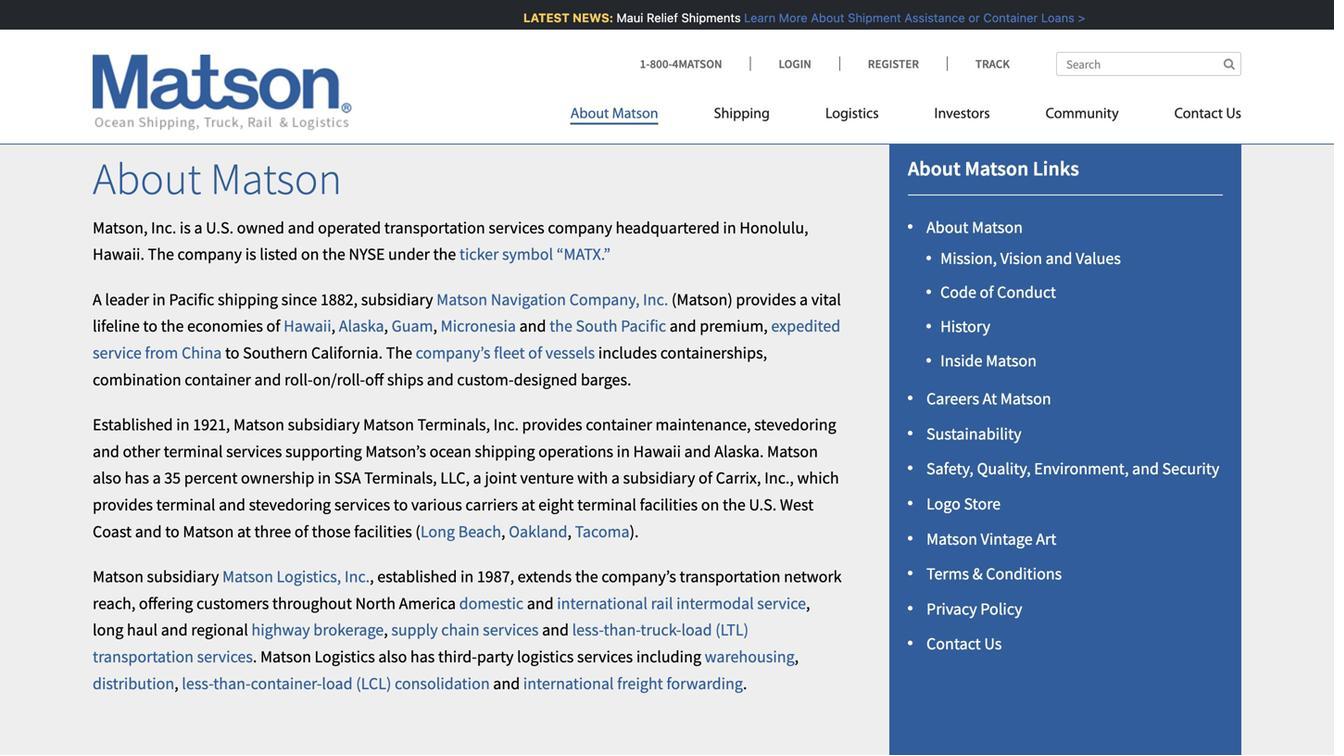Task type: vqa. For each thing, say whether or not it's contained in the screenshot.
bottom International
yes



Task type: describe. For each thing, give the bounding box(es) containing it.
top menu navigation
[[570, 98, 1242, 136]]

inc. up north
[[345, 566, 370, 587]]

less-than-container-load (lcl) consolidation link
[[182, 673, 490, 694]]

load inside . matson logistics also has third-party logistics services including warehousing , distribution , less-than-container-load (lcl) consolidation and international freight forwarding .
[[322, 673, 353, 694]]

alaska
[[339, 316, 384, 337]]

eight
[[539, 494, 574, 515]]

a right llc,
[[473, 468, 482, 489]]

hawaii link
[[284, 316, 331, 337]]

0 vertical spatial .
[[253, 646, 257, 667]]

on/roll-
[[313, 369, 365, 390]]

terms
[[927, 564, 969, 584]]

less- inside . matson logistics also has third-party logistics services including warehousing , distribution , less-than-container-load (lcl) consolidation and international freight forwarding .
[[182, 673, 213, 694]]

services up party
[[483, 620, 539, 641]]

a inside matson, inc. is a u.s. owned and operated transportation services company headquartered in honolulu, hawaii. the company is listed on the nyse under the
[[194, 217, 203, 238]]

mission, vision and values link
[[941, 248, 1121, 269]]

in left ssa
[[318, 468, 331, 489]]

matson up at
[[986, 350, 1037, 371]]

subsidiary up "supporting"
[[288, 414, 360, 435]]

matson up 'customers' on the left of page
[[222, 566, 273, 587]]

coast
[[93, 521, 132, 542]]

track link
[[947, 56, 1010, 71]]

contact us inside contact us link
[[1175, 107, 1242, 122]]

long
[[93, 620, 123, 641]]

also inside . matson logistics also has third-party logistics services including warehousing , distribution , less-than-container-load (lcl) consolidation and international freight forwarding .
[[378, 646, 407, 667]]

links
[[1033, 155, 1079, 181]]

terminal up the percent
[[164, 441, 223, 462]]

&
[[973, 564, 983, 584]]

long
[[421, 521, 455, 542]]

1 vertical spatial terminals,
[[364, 468, 437, 489]]

>
[[1073, 11, 1081, 25]]

careers at matson link
[[927, 388, 1052, 409]]

contact us inside about matson links section
[[927, 634, 1002, 654]]

a right with
[[612, 468, 620, 489]]

on inside matson, inc. is a u.s. owned and operated transportation services company headquartered in honolulu, hawaii. the company is listed on the nyse under the
[[301, 244, 319, 265]]

maui
[[612, 11, 639, 25]]

1 vertical spatial about matson
[[93, 150, 342, 206]]

with
[[577, 468, 608, 489]]

in inside matson, inc. is a u.s. owned and operated transportation services company headquartered in honolulu, hawaii. the company is listed on the nyse under the
[[723, 217, 736, 238]]

a inside '(matson) provides a vital lifeline to the economies of'
[[800, 289, 808, 310]]

forwarding
[[667, 673, 743, 694]]

consolidation
[[395, 673, 490, 694]]

terminal down 35
[[156, 494, 215, 515]]

the down operated
[[323, 244, 346, 265]]

and right vision
[[1046, 248, 1073, 269]]

, inside , long haul and regional
[[806, 593, 810, 614]]

the inside established in 1921, matson subsidiary matson terminals, inc. provides container maintenance, stevedoring and other terminal services supporting matson's ocean shipping operations in hawaii and alaska. matson also has a 35 percent ownership in ssa terminals, llc, a joint venture with a subsidiary of carrix, inc., which provides terminal and stevedoring services to various carriers at eight terminal facilities on the u.s. west coast and to matson at three of those facilities (
[[723, 494, 746, 515]]

a left 35
[[153, 468, 161, 489]]

0 vertical spatial at
[[521, 494, 535, 515]]

1 vertical spatial pacific
[[621, 316, 666, 337]]

chain
[[441, 620, 480, 641]]

u.s. inside established in 1921, matson subsidiary matson terminals, inc. provides container maintenance, stevedoring and other terminal services supporting matson's ocean shipping operations in hawaii and alaska. matson also has a 35 percent ownership in ssa terminals, llc, a joint venture with a subsidiary of carrix, inc., which provides terminal and stevedoring services to various carriers at eight terminal facilities on the u.s. west coast and to matson at three of those facilities (
[[749, 494, 777, 515]]

about matson links section
[[866, 110, 1265, 755]]

designed
[[514, 369, 578, 390]]

matson vintage art link
[[927, 529, 1057, 549]]

35
[[164, 468, 181, 489]]

hawaii inside established in 1921, matson subsidiary matson terminals, inc. provides container maintenance, stevedoring and other terminal services supporting matson's ocean shipping operations in hawaii and alaska. matson also has a 35 percent ownership in ssa terminals, llc, a joint venture with a subsidiary of carrix, inc., which provides terminal and stevedoring services to various carriers at eight terminal facilities on the u.s. west coast and to matson at three of those facilities (
[[633, 441, 681, 462]]

history link
[[941, 316, 991, 337]]

and down navigation
[[519, 316, 546, 337]]

distribution
[[93, 673, 174, 694]]

security
[[1163, 458, 1220, 479]]

1 horizontal spatial is
[[245, 244, 256, 265]]

learn
[[739, 11, 771, 25]]

the inside , established in 1987, extends the company's transportation network reach, offering customers throughout north america
[[575, 566, 598, 587]]

ocean
[[430, 441, 472, 462]]

register
[[868, 56, 919, 71]]

contact inside top menu navigation
[[1175, 107, 1223, 122]]

since
[[281, 289, 317, 310]]

symbol
[[502, 244, 553, 265]]

matson,
[[93, 217, 148, 238]]

america
[[399, 593, 456, 614]]

matson inside . matson logistics also has third-party logistics services including warehousing , distribution , less-than-container-load (lcl) consolidation and international freight forwarding .
[[260, 646, 311, 667]]

percent
[[184, 468, 238, 489]]

privacy
[[927, 599, 977, 619]]

shipment
[[843, 11, 896, 25]]

established
[[93, 414, 173, 435]]

china
[[182, 342, 222, 363]]

less- inside less-than-truck-load (ltl) transportation services
[[572, 620, 604, 641]]

hawaii , alaska , guam , micronesia and the south pacific and premium,
[[284, 316, 771, 337]]

relief
[[642, 11, 673, 25]]

guam link
[[392, 316, 433, 337]]

matson up the owned
[[210, 150, 342, 206]]

containerships,
[[660, 342, 767, 363]]

inside matson link
[[941, 350, 1037, 371]]

and left other on the bottom of the page
[[93, 441, 119, 462]]

and inside . matson logistics also has third-party logistics services including warehousing , distribution , less-than-container-load (lcl) consolidation and international freight forwarding .
[[493, 673, 520, 694]]

guam
[[392, 316, 433, 337]]

Search search field
[[1056, 52, 1242, 76]]

1 vertical spatial about matson link
[[927, 217, 1023, 238]]

about inside top menu navigation
[[570, 107, 609, 122]]

1 vertical spatial service
[[757, 593, 806, 614]]

includes containerships, combination container and roll-on/roll-off ships and custom-designed barges.
[[93, 342, 767, 390]]

).
[[630, 521, 639, 542]]

matson vintage art
[[927, 529, 1057, 549]]

safety, quality, environment, and security link
[[927, 458, 1220, 479]]

and inside , long haul and regional
[[161, 620, 188, 641]]

terms & conditions link
[[927, 564, 1062, 584]]

domestic
[[459, 593, 524, 614]]

shipments
[[677, 11, 736, 25]]

in left the 1921,
[[176, 414, 190, 435]]

services inside less-than-truck-load (ltl) transportation services
[[197, 646, 253, 667]]

logo
[[927, 493, 961, 514]]

tacoma
[[575, 521, 630, 542]]

premium,
[[700, 316, 768, 337]]

community
[[1046, 107, 1119, 122]]

careers at matson
[[927, 388, 1052, 409]]

in right leader
[[152, 289, 166, 310]]

0 horizontal spatial contact us link
[[927, 634, 1002, 654]]

reach,
[[93, 593, 136, 614]]

operated
[[318, 217, 381, 238]]

lifeline
[[93, 316, 140, 337]]

from
[[145, 342, 178, 363]]

code
[[941, 282, 977, 303]]

the south pacific link
[[550, 316, 666, 337]]

services down ssa
[[334, 494, 390, 515]]

brokerage
[[314, 620, 384, 641]]

1 horizontal spatial contact us link
[[1147, 98, 1242, 136]]

llc,
[[440, 468, 470, 489]]

1882,
[[320, 289, 358, 310]]

ticker symbol "matx."
[[460, 244, 611, 265]]

privacy policy link
[[927, 599, 1023, 619]]

0 horizontal spatial at
[[237, 521, 251, 542]]

barges.
[[581, 369, 632, 390]]

than- inside less-than-truck-load (ltl) transportation services
[[604, 620, 641, 641]]

in inside , established in 1987, extends the company's transportation network reach, offering customers throughout north america
[[461, 566, 474, 587]]

and left security
[[1132, 458, 1159, 479]]

matson navigation company, inc. link
[[437, 289, 668, 310]]

than- inside . matson logistics also has third-party logistics services including warehousing , distribution , less-than-container-load (lcl) consolidation and international freight forwarding .
[[213, 673, 251, 694]]

1 horizontal spatial company
[[548, 217, 612, 238]]

safety, quality, environment, and security
[[927, 458, 1220, 479]]

values
[[1076, 248, 1121, 269]]

matson up reach,
[[93, 566, 144, 587]]

of left carrix,
[[699, 468, 713, 489]]

1 horizontal spatial .
[[743, 673, 747, 694]]

u.s. inside matson, inc. is a u.s. owned and operated transportation services company headquartered in honolulu, hawaii. the company is listed on the nyse under the
[[206, 217, 234, 238]]

matson up matson subsidiary matson logistics, inc.
[[183, 521, 234, 542]]

also inside established in 1921, matson subsidiary matson terminals, inc. provides container maintenance, stevedoring and other terminal services supporting matson's ocean shipping operations in hawaii and alaska. matson also has a 35 percent ownership in ssa terminals, llc, a joint venture with a subsidiary of carrix, inc., which provides terminal and stevedoring services to various carriers at eight terminal facilities on the u.s. west coast and to matson at three of those facilities (
[[93, 468, 121, 489]]

combination
[[93, 369, 181, 390]]

matson up the micronesia
[[437, 289, 488, 310]]

ticker
[[460, 244, 499, 265]]

provides inside '(matson) provides a vital lifeline to the economies of'
[[736, 289, 796, 310]]

code of conduct link
[[941, 282, 1056, 303]]

0 horizontal spatial facilities
[[354, 521, 412, 542]]

and down maintenance,
[[684, 441, 711, 462]]

the left 'ticker'
[[433, 244, 456, 265]]

safety,
[[927, 458, 974, 479]]

transportation inside matson, inc. is a u.s. owned and operated transportation services company headquartered in honolulu, hawaii. the company is listed on the nyse under the
[[384, 217, 485, 238]]

(matson) provides a vital lifeline to the economies of
[[93, 289, 841, 337]]

expedited
[[771, 316, 841, 337]]

headquartered
[[616, 217, 720, 238]]

established
[[377, 566, 457, 587]]

1 horizontal spatial the
[[386, 342, 412, 363]]

services up "ownership" at the left bottom of the page
[[226, 441, 282, 462]]

micronesia link
[[441, 316, 516, 337]]

0 vertical spatial company's
[[416, 342, 491, 363]]

and inside matson, inc. is a u.s. owned and operated transportation services company headquartered in honolulu, hawaii. the company is listed on the nyse under the
[[288, 217, 315, 238]]

and down extends
[[527, 593, 554, 614]]

and up the logistics
[[542, 620, 569, 641]]



Task type: locate. For each thing, give the bounding box(es) containing it.
2 vertical spatial about matson
[[927, 217, 1023, 238]]

subsidiary up 'offering'
[[147, 566, 219, 587]]

investors
[[935, 107, 990, 122]]

, inside , established in 1987, extends the company's transportation network reach, offering customers throughout north america
[[370, 566, 374, 587]]

us inside contact us link
[[1226, 107, 1242, 122]]

1 vertical spatial international
[[523, 673, 614, 694]]

subsidiary
[[361, 289, 433, 310], [288, 414, 360, 435], [623, 468, 695, 489], [147, 566, 219, 587]]

and down southern
[[254, 369, 281, 390]]

about matson inside about matson link
[[570, 107, 659, 122]]

0 vertical spatial u.s.
[[206, 217, 234, 238]]

on right "listed"
[[301, 244, 319, 265]]

history
[[941, 316, 991, 337]]

800-
[[650, 56, 672, 71]]

load
[[682, 620, 712, 641], [322, 673, 353, 694]]

inc. inside established in 1921, matson subsidiary matson terminals, inc. provides container maintenance, stevedoring and other terminal services supporting matson's ocean shipping operations in hawaii and alaska. matson also has a 35 percent ownership in ssa terminals, llc, a joint venture with a subsidiary of carrix, inc., which provides terminal and stevedoring services to various carriers at eight terminal facilities on the u.s. west coast and to matson at three of those facilities (
[[494, 414, 519, 435]]

shipping
[[714, 107, 770, 122]]

to up from
[[143, 316, 158, 337]]

of
[[980, 282, 994, 303], [266, 316, 280, 337], [528, 342, 542, 363], [699, 468, 713, 489], [295, 521, 308, 542]]

2 horizontal spatial provides
[[736, 289, 796, 310]]

0 vertical spatial facilities
[[640, 494, 698, 515]]

matson's
[[365, 441, 426, 462]]

us
[[1226, 107, 1242, 122], [985, 634, 1002, 654]]

less- down regional
[[182, 673, 213, 694]]

1 horizontal spatial stevedoring
[[754, 414, 837, 435]]

less-than-truck-load (ltl) transportation services link
[[93, 620, 749, 667]]

haul
[[127, 620, 158, 641]]

service down network on the bottom of page
[[757, 593, 806, 614]]

2 vertical spatial provides
[[93, 494, 153, 515]]

1 vertical spatial less-
[[182, 673, 213, 694]]

south
[[576, 316, 618, 337]]

0 horizontal spatial provides
[[93, 494, 153, 515]]

navigation
[[491, 289, 566, 310]]

us down the policy
[[985, 634, 1002, 654]]

2 vertical spatial transportation
[[93, 646, 194, 667]]

1 horizontal spatial logistics
[[826, 107, 879, 122]]

matson inside about matson link
[[612, 107, 659, 122]]

1 vertical spatial contact us
[[927, 634, 1002, 654]]

contact down search search field
[[1175, 107, 1223, 122]]

1 horizontal spatial provides
[[522, 414, 583, 435]]

code of conduct
[[941, 282, 1056, 303]]

0 horizontal spatial about matson
[[93, 150, 342, 206]]

0 vertical spatial about matson link
[[570, 98, 686, 136]]

1 horizontal spatial u.s.
[[749, 494, 777, 515]]

0 vertical spatial than-
[[604, 620, 641, 641]]

matson right at
[[1001, 388, 1052, 409]]

on inside established in 1921, matson subsidiary matson terminals, inc. provides container maintenance, stevedoring and other terminal services supporting matson's ocean shipping operations in hawaii and alaska. matson also has a 35 percent ownership in ssa terminals, llc, a joint venture with a subsidiary of carrix, inc., which provides terminal and stevedoring services to various carriers at eight terminal facilities on the u.s. west coast and to matson at three of those facilities (
[[701, 494, 719, 515]]

of right three
[[295, 521, 308, 542]]

warehousing
[[705, 646, 795, 667]]

venture
[[520, 468, 574, 489]]

hawaii down maintenance,
[[633, 441, 681, 462]]

contact down the privacy
[[927, 634, 981, 654]]

0 horizontal spatial contact us
[[927, 634, 1002, 654]]

inc. left (matson)
[[643, 289, 668, 310]]

store
[[964, 493, 1001, 514]]

login link
[[750, 56, 839, 71]]

hawaii.
[[93, 244, 145, 265]]

logo store
[[927, 493, 1001, 514]]

inc.,
[[765, 468, 794, 489]]

inc. down custom-
[[494, 414, 519, 435]]

the inside matson, inc. is a u.s. owned and operated transportation services company headquartered in honolulu, hawaii. the company is listed on the nyse under the
[[148, 244, 174, 265]]

1 vertical spatial stevedoring
[[249, 494, 331, 515]]

1 horizontal spatial also
[[378, 646, 407, 667]]

three
[[254, 521, 291, 542]]

to left 'various' at the bottom left
[[394, 494, 408, 515]]

hawaii down the since
[[284, 316, 331, 337]]

contact us link down the search image
[[1147, 98, 1242, 136]]

a left the vital
[[800, 289, 808, 310]]

0 horizontal spatial shipping
[[218, 289, 278, 310]]

of inside about matson links section
[[980, 282, 994, 303]]

has inside . matson logistics also has third-party logistics services including warehousing , distribution , less-than-container-load (lcl) consolidation and international freight forwarding .
[[410, 646, 435, 667]]

1 horizontal spatial shipping
[[475, 441, 535, 462]]

and down party
[[493, 673, 520, 694]]

1 horizontal spatial hawaii
[[633, 441, 681, 462]]

terminals,
[[418, 414, 490, 435], [364, 468, 437, 489]]

1 vertical spatial us
[[985, 634, 1002, 654]]

international down the logistics
[[523, 673, 614, 694]]

0 vertical spatial us
[[1226, 107, 1242, 122]]

2 horizontal spatial about matson
[[927, 217, 1023, 238]]

services inside . matson logistics also has third-party logistics services including warehousing , distribution , less-than-container-load (lcl) consolidation and international freight forwarding .
[[577, 646, 633, 667]]

throughout
[[272, 593, 352, 614]]

mission,
[[941, 248, 997, 269]]

0 vertical spatial international
[[557, 593, 648, 614]]

1 horizontal spatial at
[[521, 494, 535, 515]]

logistics inside . matson logistics also has third-party logistics services including warehousing , distribution , less-than-container-load (lcl) consolidation and international freight forwarding .
[[315, 646, 375, 667]]

about matson link
[[570, 98, 686, 136], [927, 217, 1023, 238]]

service inside the expedited service from china
[[93, 342, 142, 363]]

about matson up mission,
[[927, 217, 1023, 238]]

1 vertical spatial on
[[701, 494, 719, 515]]

0 vertical spatial is
[[180, 217, 191, 238]]

0 vertical spatial also
[[93, 468, 121, 489]]

sustainability
[[927, 423, 1022, 444]]

freight
[[617, 673, 663, 694]]

pacific up includes
[[621, 316, 666, 337]]

company's fleet of vessels link
[[416, 342, 595, 363]]

0 vertical spatial company
[[548, 217, 612, 238]]

1 vertical spatial is
[[245, 244, 256, 265]]

blue matson logo with ocean, shipping, truck, rail and logistics written beneath it. image
[[93, 55, 352, 131]]

to down 35
[[165, 521, 180, 542]]

assistance
[[900, 11, 960, 25]]

1 horizontal spatial about matson link
[[927, 217, 1023, 238]]

0 horizontal spatial about matson link
[[570, 98, 686, 136]]

1 horizontal spatial about matson
[[570, 107, 659, 122]]

the up ships
[[386, 342, 412, 363]]

1 horizontal spatial has
[[410, 646, 435, 667]]

1 vertical spatial than-
[[213, 673, 251, 694]]

including
[[636, 646, 702, 667]]

0 vertical spatial terminals,
[[418, 414, 490, 435]]

0 vertical spatial container
[[185, 369, 251, 390]]

customers
[[196, 593, 269, 614]]

west
[[780, 494, 814, 515]]

matson up inc., at the bottom right of the page
[[767, 441, 818, 462]]

0 vertical spatial shipping
[[218, 289, 278, 310]]

(lcl)
[[356, 673, 391, 694]]

1 vertical spatial contact us link
[[927, 634, 1002, 654]]

0 horizontal spatial than-
[[213, 673, 251, 694]]

1 vertical spatial hawaii
[[633, 441, 681, 462]]

0 horizontal spatial is
[[180, 217, 191, 238]]

logistics inside 'logistics' link
[[826, 107, 879, 122]]

the down matson navigation company, inc. link
[[550, 316, 573, 337]]

subsidiary up guam
[[361, 289, 433, 310]]

0 vertical spatial service
[[93, 342, 142, 363]]

matson subsidiary matson logistics, inc.
[[93, 566, 370, 587]]

1 vertical spatial company's
[[602, 566, 676, 587]]

1 vertical spatial contact
[[927, 634, 981, 654]]

conditions
[[986, 564, 1062, 584]]

login
[[779, 56, 812, 71]]

the right the hawaii.
[[148, 244, 174, 265]]

about matson inside about matson links section
[[927, 217, 1023, 238]]

also up (lcl)
[[378, 646, 407, 667]]

services down regional
[[197, 646, 253, 667]]

0 vertical spatial has
[[125, 468, 149, 489]]

0 vertical spatial contact us link
[[1147, 98, 1242, 136]]

the down carrix,
[[723, 494, 746, 515]]

and right ships
[[427, 369, 454, 390]]

shipping up the joint
[[475, 441, 535, 462]]

contact us link down privacy policy
[[927, 634, 1002, 654]]

0 horizontal spatial u.s.
[[206, 217, 234, 238]]

company's inside , established in 1987, extends the company's transportation network reach, offering customers throughout north america
[[602, 566, 676, 587]]

on down carrix,
[[701, 494, 719, 515]]

1 vertical spatial u.s.
[[749, 494, 777, 515]]

0 horizontal spatial logistics
[[315, 646, 375, 667]]

in right operations
[[617, 441, 630, 462]]

inc. inside matson, inc. is a u.s. owned and operated transportation services company headquartered in honolulu, hawaii. the company is listed on the nyse under the
[[151, 217, 176, 238]]

container inside the includes containerships, combination container and roll-on/roll-off ships and custom-designed barges.
[[185, 369, 251, 390]]

or
[[964, 11, 975, 25]]

load inside less-than-truck-load (ltl) transportation services
[[682, 620, 712, 641]]

terminals, down matson's
[[364, 468, 437, 489]]

1-800-4matson
[[640, 56, 722, 71]]

services inside matson, inc. is a u.s. owned and operated transportation services company headquartered in honolulu, hawaii. the company is listed on the nyse under the
[[489, 217, 545, 238]]

investors link
[[907, 98, 1018, 136]]

0 horizontal spatial has
[[125, 468, 149, 489]]

. matson logistics also has third-party logistics services including warehousing , distribution , less-than-container-load (lcl) consolidation and international freight forwarding .
[[93, 646, 799, 694]]

expedited service from china link
[[93, 316, 841, 363]]

0 horizontal spatial on
[[301, 244, 319, 265]]

carrix,
[[716, 468, 761, 489]]

service
[[93, 342, 142, 363], [757, 593, 806, 614]]

services up symbol
[[489, 217, 545, 238]]

oakland link
[[509, 521, 568, 542]]

transportation inside , established in 1987, extends the company's transportation network reach, offering customers throughout north america
[[680, 566, 781, 587]]

in left honolulu,
[[723, 217, 736, 238]]

.
[[253, 646, 257, 667], [743, 673, 747, 694]]

matson right the 1921,
[[234, 414, 284, 435]]

logistics,
[[277, 566, 341, 587]]

and down (matson)
[[670, 316, 697, 337]]

contact us down privacy policy
[[927, 634, 1002, 654]]

inc. right the matson, in the left top of the page
[[151, 217, 176, 238]]

loans
[[1037, 11, 1070, 25]]

1 vertical spatial also
[[378, 646, 407, 667]]

0 horizontal spatial container
[[185, 369, 251, 390]]

ssa
[[334, 468, 361, 489]]

network
[[784, 566, 842, 587]]

the inside '(matson) provides a vital lifeline to the economies of'
[[161, 316, 184, 337]]

1 horizontal spatial company's
[[602, 566, 676, 587]]

to inside '(matson) provides a vital lifeline to the economies of'
[[143, 316, 158, 337]]

matson left links
[[965, 155, 1029, 181]]

2 horizontal spatial transportation
[[680, 566, 781, 587]]

and down the percent
[[219, 494, 246, 515]]

expedited service from china
[[93, 316, 841, 363]]

warehousing link
[[705, 646, 795, 667]]

to down economies
[[225, 342, 240, 363]]

the
[[323, 244, 346, 265], [433, 244, 456, 265], [161, 316, 184, 337], [550, 316, 573, 337], [723, 494, 746, 515], [575, 566, 598, 587]]

1 horizontal spatial container
[[586, 414, 652, 435]]

0 vertical spatial on
[[301, 244, 319, 265]]

in
[[723, 217, 736, 238], [152, 289, 166, 310], [176, 414, 190, 435], [617, 441, 630, 462], [318, 468, 331, 489], [461, 566, 474, 587]]

terminal up 'tacoma' 'link'
[[577, 494, 637, 515]]

shipping up economies
[[218, 289, 278, 310]]

container
[[185, 369, 251, 390], [586, 414, 652, 435]]

company's up domestic and international rail intermodal service
[[602, 566, 676, 587]]

1 horizontal spatial us
[[1226, 107, 1242, 122]]

and up "listed"
[[288, 217, 315, 238]]

0 horizontal spatial pacific
[[169, 289, 214, 310]]

us inside about matson links section
[[985, 634, 1002, 654]]

sustainability link
[[927, 423, 1022, 444]]

1 vertical spatial company
[[177, 244, 242, 265]]

us down the search image
[[1226, 107, 1242, 122]]

1 horizontal spatial less-
[[572, 620, 604, 641]]

1 vertical spatial at
[[237, 521, 251, 542]]

joint
[[485, 468, 517, 489]]

contact us
[[1175, 107, 1242, 122], [927, 634, 1002, 654]]

track
[[976, 56, 1010, 71]]

1 vertical spatial has
[[410, 646, 435, 667]]

0 vertical spatial hawaii
[[284, 316, 331, 337]]

1 horizontal spatial on
[[701, 494, 719, 515]]

various
[[411, 494, 462, 515]]

offering
[[139, 593, 193, 614]]

cranes load and offload matson containers from the containership at the terminal. image
[[0, 0, 1334, 110]]

the up from
[[161, 316, 184, 337]]

california.
[[311, 342, 383, 363]]

roll-
[[285, 369, 313, 390]]

than- down regional
[[213, 673, 251, 694]]

0 horizontal spatial us
[[985, 634, 1002, 654]]

international inside . matson logistics also has third-party logistics services including warehousing , distribution , less-than-container-load (lcl) consolidation and international freight forwarding .
[[523, 673, 614, 694]]

1 horizontal spatial facilities
[[640, 494, 698, 515]]

has down supply
[[410, 646, 435, 667]]

provides up operations
[[522, 414, 583, 435]]

stevedoring down "ownership" at the left bottom of the page
[[249, 494, 331, 515]]

subsidiary up ).
[[623, 468, 695, 489]]

load down international rail intermodal service link
[[682, 620, 712, 641]]

of up southern
[[266, 316, 280, 337]]

0 horizontal spatial the
[[148, 244, 174, 265]]

logistics link
[[798, 98, 907, 136]]

0 horizontal spatial company's
[[416, 342, 491, 363]]

0 vertical spatial provides
[[736, 289, 796, 310]]

transportation inside less-than-truck-load (ltl) transportation services
[[93, 646, 194, 667]]

and right coast on the left bottom of the page
[[135, 521, 162, 542]]

about matson link down 1-
[[570, 98, 686, 136]]

matson up matson's
[[363, 414, 414, 435]]

matson up terms
[[927, 529, 978, 549]]

more
[[774, 11, 803, 25]]

0 horizontal spatial .
[[253, 646, 257, 667]]

stevedoring up inc., at the bottom right of the page
[[754, 414, 837, 435]]

regional
[[191, 620, 248, 641]]

0 vertical spatial logistics
[[826, 107, 879, 122]]

maintenance,
[[656, 414, 751, 435]]

conduct
[[997, 282, 1056, 303]]

0 vertical spatial contact us
[[1175, 107, 1242, 122]]

company up "matx."
[[548, 217, 612, 238]]

0 vertical spatial contact
[[1175, 107, 1223, 122]]

0 vertical spatial stevedoring
[[754, 414, 837, 435]]

matson down 1-
[[612, 107, 659, 122]]

quality,
[[977, 458, 1031, 479]]

provides up coast on the left bottom of the page
[[93, 494, 153, 515]]

and down 'offering'
[[161, 620, 188, 641]]

0 vertical spatial load
[[682, 620, 712, 641]]

provides
[[736, 289, 796, 310], [522, 414, 583, 435], [93, 494, 153, 515]]

1 vertical spatial the
[[386, 342, 412, 363]]

, established in 1987, extends the company's transportation network reach, offering customers throughout north america
[[93, 566, 842, 614]]

search image
[[1224, 58, 1235, 70]]

container inside established in 1921, matson subsidiary matson terminals, inc. provides container maintenance, stevedoring and other terminal services supporting matson's ocean shipping operations in hawaii and alaska. matson also has a 35 percent ownership in ssa terminals, llc, a joint venture with a subsidiary of carrix, inc., which provides terminal and stevedoring services to various carriers at eight terminal facilities on the u.s. west coast and to matson at three of those facilities (
[[586, 414, 652, 435]]

None search field
[[1056, 52, 1242, 76]]

transportation up under
[[384, 217, 485, 238]]

at left three
[[237, 521, 251, 542]]

art
[[1036, 529, 1057, 549]]

about
[[806, 11, 840, 25], [570, 107, 609, 122], [93, 150, 201, 206], [908, 155, 961, 181], [927, 217, 969, 238]]

truck-
[[641, 620, 682, 641]]

provides up premium,
[[736, 289, 796, 310]]

1 horizontal spatial than-
[[604, 620, 641, 641]]

logistics down register link
[[826, 107, 879, 122]]

matson up vision
[[972, 217, 1023, 238]]

of inside '(matson) provides a vital lifeline to the economies of'
[[266, 316, 280, 337]]

1 vertical spatial facilities
[[354, 521, 412, 542]]

of right fleet
[[528, 342, 542, 363]]

logo store link
[[927, 493, 1001, 514]]

of right code
[[980, 282, 994, 303]]

contact us down the search image
[[1175, 107, 1242, 122]]

0 vertical spatial less-
[[572, 620, 604, 641]]

contact inside about matson links section
[[927, 634, 981, 654]]

1 horizontal spatial transportation
[[384, 217, 485, 238]]

0 horizontal spatial also
[[93, 468, 121, 489]]

company down the owned
[[177, 244, 242, 265]]

than- down domestic and international rail intermodal service
[[604, 620, 641, 641]]

shipping inside established in 1921, matson subsidiary matson terminals, inc. provides container maintenance, stevedoring and other terminal services supporting matson's ocean shipping operations in hawaii and alaska. matson also has a 35 percent ownership in ssa terminals, llc, a joint venture with a subsidiary of carrix, inc., which provides terminal and stevedoring services to various carriers at eight terminal facilities on the u.s. west coast and to matson at three of those facilities (
[[475, 441, 535, 462]]

1 vertical spatial container
[[586, 414, 652, 435]]

community link
[[1018, 98, 1147, 136]]

tacoma link
[[575, 521, 630, 542]]

0 vertical spatial pacific
[[169, 289, 214, 310]]

about matson down 1-
[[570, 107, 659, 122]]

1 horizontal spatial contact us
[[1175, 107, 1242, 122]]

third-
[[438, 646, 477, 667]]

at up the long beach , oakland , tacoma ).
[[521, 494, 535, 515]]

has inside established in 1921, matson subsidiary matson terminals, inc. provides container maintenance, stevedoring and other terminal services supporting matson's ocean shipping operations in hawaii and alaska. matson also has a 35 percent ownership in ssa terminals, llc, a joint venture with a subsidiary of carrix, inc., which provides terminal and stevedoring services to various carriers at eight terminal facilities on the u.s. west coast and to matson at three of those facilities (
[[125, 468, 149, 489]]

also up coast on the left bottom of the page
[[93, 468, 121, 489]]

owned
[[237, 217, 285, 238]]

1 horizontal spatial contact
[[1175, 107, 1223, 122]]

. down warehousing
[[743, 673, 747, 694]]

policy
[[981, 599, 1023, 619]]

a left the owned
[[194, 217, 203, 238]]

1-800-4matson link
[[640, 56, 750, 71]]

load left (lcl)
[[322, 673, 353, 694]]

u.s. left the owned
[[206, 217, 234, 238]]

1 vertical spatial logistics
[[315, 646, 375, 667]]

matson logistics, inc. link
[[222, 566, 370, 587]]

"matx."
[[557, 244, 611, 265]]



